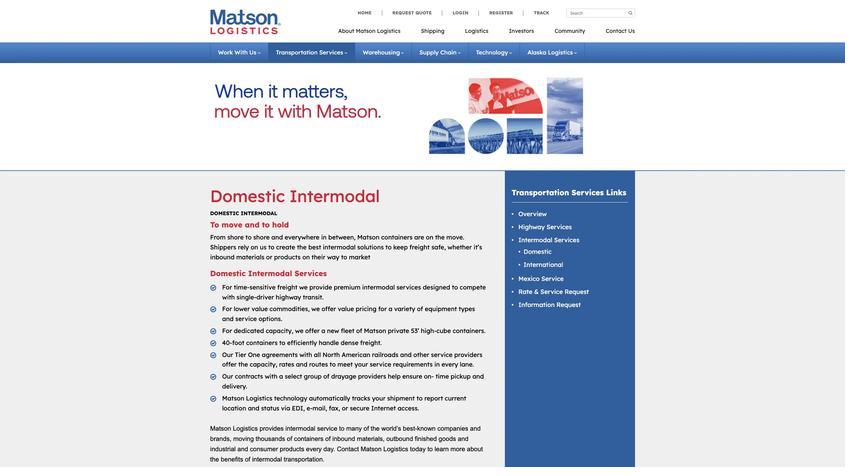 Task type: locate. For each thing, give the bounding box(es) containing it.
to down intermodal in the left top of the page
[[262, 220, 270, 229]]

2 vertical spatial a
[[279, 373, 283, 380]]

transportation services links
[[512, 188, 627, 197]]

logistics down outbound
[[384, 446, 408, 453]]

highway
[[519, 223, 545, 231]]

0 horizontal spatial or
[[266, 253, 273, 261]]

providers left the help
[[358, 373, 386, 380]]

of right the benefits
[[245, 456, 250, 463]]

contact down search search field
[[606, 27, 627, 34]]

or down us
[[266, 253, 273, 261]]

0 horizontal spatial every
[[306, 446, 322, 453]]

1 horizontal spatial with
[[265, 373, 278, 380]]

0 vertical spatial offer
[[322, 305, 336, 313]]

requirements
[[393, 361, 433, 369]]

inbound down the many
[[333, 435, 355, 443]]

our tier one agreements with all north american railroads and other service providers offer the capacity, rates and routes to meet your service requirements in every lane.
[[222, 351, 483, 369]]

on right are
[[426, 233, 434, 241]]

intermodal down edi, at left bottom
[[286, 425, 315, 432]]

of right group
[[323, 373, 330, 380]]

transportation services
[[276, 49, 343, 56]]

every inside 'our tier one agreements with all north american railroads and other service providers offer the capacity, rates and routes to meet your service requirements in every lane.'
[[442, 361, 458, 369]]

day.
[[324, 446, 335, 453]]

1 vertical spatial transportation
[[512, 188, 569, 197]]

information request
[[519, 301, 581, 309]]

None search field
[[567, 9, 635, 17]]

types
[[459, 305, 475, 313]]

0 vertical spatial intermodal
[[290, 186, 380, 206]]

1 vertical spatial contact
[[337, 446, 359, 453]]

0 horizontal spatial a
[[279, 373, 283, 380]]

service
[[235, 315, 257, 323], [431, 351, 453, 359], [370, 361, 391, 369], [317, 425, 337, 432]]

and inside domestic intermodal to move and to hold
[[245, 220, 260, 229]]

keep
[[394, 243, 408, 251]]

with inside 'our tier one agreements with all north american railroads and other service providers offer the capacity, rates and routes to meet your service requirements in every lane.'
[[300, 351, 312, 359]]

0 vertical spatial us
[[629, 27, 635, 34]]

2 horizontal spatial with
[[300, 351, 312, 359]]

outbound
[[387, 435, 413, 443]]

on left us
[[251, 243, 258, 251]]

goods
[[439, 435, 456, 443]]

transportation.
[[284, 456, 325, 463]]

1 vertical spatial service
[[541, 288, 563, 296]]

a left select
[[279, 373, 283, 380]]

0 vertical spatial contact
[[606, 27, 627, 34]]

inbound down shippers
[[210, 253, 235, 261]]

2 vertical spatial domestic
[[210, 269, 246, 278]]

0 horizontal spatial offer
[[222, 361, 237, 369]]

0 vertical spatial we
[[299, 283, 308, 291]]

0 vertical spatial domestic
[[210, 186, 285, 206]]

create
[[276, 243, 295, 251]]

services for transportation services links
[[572, 188, 604, 197]]

service down railroads
[[370, 361, 391, 369]]

0 vertical spatial providers
[[454, 351, 483, 359]]

0 vertical spatial every
[[442, 361, 458, 369]]

0 vertical spatial with
[[222, 293, 235, 301]]

2 shore from the left
[[253, 233, 270, 241]]

containers up the keep
[[381, 233, 413, 241]]

a right for
[[389, 305, 393, 313]]

for left time-
[[222, 283, 232, 291]]

matson
[[356, 27, 376, 34], [357, 233, 380, 241], [364, 327, 386, 335], [222, 394, 244, 402], [210, 425, 231, 432], [361, 446, 382, 453]]

1 horizontal spatial containers
[[294, 435, 324, 443]]

to inside 'our tier one agreements with all north american railroads and other service providers offer the capacity, rates and routes to meet your service requirements in every lane.'
[[330, 361, 336, 369]]

learn
[[435, 446, 449, 453]]

domestic up time-
[[210, 269, 246, 278]]

materials
[[236, 253, 265, 261]]

0 horizontal spatial inbound
[[210, 253, 235, 261]]

1 horizontal spatial or
[[342, 404, 348, 412]]

transportation services links section
[[496, 171, 644, 467]]

to inside the for time-sensitive freight we provide premium intermodal services designed to compete with single-driver highway transit.
[[452, 283, 458, 291]]

0 vertical spatial or
[[266, 253, 273, 261]]

0 vertical spatial your
[[355, 361, 368, 369]]

request down rate & service request
[[557, 301, 581, 309]]

53'
[[411, 327, 419, 335]]

2 vertical spatial containers
[[294, 435, 324, 443]]

matson up freight.
[[364, 327, 386, 335]]

2 horizontal spatial containers
[[381, 233, 413, 241]]

1 vertical spatial providers
[[358, 373, 386, 380]]

providers inside the our contracts with a select group of drayage providers help ensure on- time pickup and delivery.
[[358, 373, 386, 380]]

via
[[281, 404, 290, 412]]

value down driver
[[252, 305, 268, 313]]

technology
[[274, 394, 307, 402]]

0 vertical spatial in
[[321, 233, 327, 241]]

for up the "40-"
[[222, 327, 232, 335]]

containers
[[381, 233, 413, 241], [246, 339, 278, 347], [294, 435, 324, 443]]

matson down home
[[356, 27, 376, 34]]

transportation for transportation services links
[[512, 188, 569, 197]]

offer inside 'our tier one agreements with all north american railroads and other service providers offer the capacity, rates and routes to meet your service requirements in every lane.'
[[222, 361, 237, 369]]

0 horizontal spatial transportation
[[276, 49, 318, 56]]

1 vertical spatial we
[[312, 305, 320, 313]]

a inside the our contracts with a select group of drayage providers help ensure on- time pickup and delivery.
[[279, 373, 283, 380]]

provide
[[310, 283, 332, 291]]

with down time-
[[222, 293, 235, 301]]

to left compete
[[452, 283, 458, 291]]

help
[[388, 373, 401, 380]]

matson up the solutions
[[357, 233, 380, 241]]

brands,
[[210, 435, 232, 443]]

we
[[299, 283, 308, 291], [312, 305, 320, 313], [295, 327, 304, 335]]

and inside from shore to shore and everywhere in between, matson containers are on the move. shippers rely on us to create the best intermodal solutions to keep freight safe, whether it's inbound materials or products on their way to market
[[272, 233, 283, 241]]

services down about
[[319, 49, 343, 56]]

domestic for domestic intermodal
[[210, 186, 285, 206]]

services
[[397, 283, 421, 291]]

1 vertical spatial in
[[435, 361, 440, 369]]

current
[[445, 394, 466, 402]]

for left lower
[[222, 305, 232, 313]]

and left status
[[248, 404, 259, 412]]

investors link
[[499, 25, 545, 39]]

of up materials,
[[364, 425, 369, 432]]

offer
[[322, 305, 336, 313], [305, 327, 320, 335], [222, 361, 237, 369]]

with
[[222, 293, 235, 301], [300, 351, 312, 359], [265, 373, 278, 380]]

2 our from the top
[[222, 373, 233, 380]]

2 horizontal spatial offer
[[322, 305, 336, 313]]

0 vertical spatial on
[[426, 233, 434, 241]]

2 vertical spatial with
[[265, 373, 278, 380]]

domestic up intermodal in the left top of the page
[[210, 186, 285, 206]]

1 vertical spatial inbound
[[333, 435, 355, 443]]

contact inside top menu navigation
[[606, 27, 627, 34]]

capacity, down one
[[250, 361, 277, 369]]

&
[[534, 288, 539, 296]]

to down finished
[[428, 446, 433, 453]]

inbound inside matson logistics provides intermodal service to many of the world's best-known companies and brands, moving thousands of containers of inbound materials, outbound finished goods and industrial and consumer products every day. contact matson logistics today to learn more about the benefits of intermodal transportation.
[[333, 435, 355, 443]]

foot
[[232, 339, 245, 347]]

work with us link
[[218, 49, 261, 56]]

Search search field
[[567, 9, 635, 17]]

logistics up moving
[[233, 425, 258, 432]]

are
[[414, 233, 424, 241]]

their
[[312, 253, 326, 261]]

domestic intermodal to move and to hold
[[210, 210, 289, 229]]

the down tier
[[238, 361, 248, 369]]

every
[[442, 361, 458, 369], [306, 446, 322, 453]]

containers up transportation.
[[294, 435, 324, 443]]

freight down are
[[410, 243, 430, 251]]

intermodal down between,
[[323, 243, 356, 251]]

shipping
[[421, 27, 445, 34]]

0 vertical spatial freight
[[410, 243, 430, 251]]

pricing
[[356, 305, 377, 313]]

1 horizontal spatial in
[[435, 361, 440, 369]]

0 horizontal spatial providers
[[358, 373, 386, 380]]

market
[[349, 253, 371, 261]]

the
[[435, 233, 445, 241], [297, 243, 307, 251], [238, 361, 248, 369], [371, 425, 380, 432], [210, 456, 219, 463]]

contracts
[[235, 373, 263, 380]]

1 horizontal spatial providers
[[454, 351, 483, 359]]

services up the intermodal services link
[[547, 223, 572, 231]]

providers up lane. at the bottom right of the page
[[454, 351, 483, 359]]

0 vertical spatial our
[[222, 351, 233, 359]]

products
[[274, 253, 301, 261], [280, 446, 304, 453]]

highway
[[276, 293, 301, 301]]

0 horizontal spatial freight
[[277, 283, 298, 291]]

contact
[[606, 27, 627, 34], [337, 446, 359, 453]]

0 vertical spatial service
[[542, 275, 564, 283]]

0 vertical spatial for
[[222, 283, 232, 291]]

containers inside from shore to shore and everywhere in between, matson containers are on the move. shippers rely on us to create the best intermodal solutions to keep freight safe, whether it's inbound materials or products on their way to market
[[381, 233, 413, 241]]

our inside the our contracts with a select group of drayage providers help ensure on- time pickup and delivery.
[[222, 373, 233, 380]]

service right other
[[431, 351, 453, 359]]

1 horizontal spatial value
[[338, 305, 354, 313]]

a left 'new'
[[322, 327, 325, 335]]

intermodal inside the for time-sensitive freight we provide premium intermodal services designed to compete with single-driver highway transit.
[[362, 283, 395, 291]]

we inside the for time-sensitive freight we provide premium intermodal services designed to compete with single-driver highway transit.
[[299, 283, 308, 291]]

for inside for lower value commodities, we offer value pricing for a variety of equipment types and service options.
[[222, 305, 232, 313]]

alaska
[[528, 49, 547, 56]]

we inside for lower value commodities, we offer value pricing for a variety of equipment types and service options.
[[312, 305, 320, 313]]

intermodal up for
[[362, 283, 395, 291]]

1 horizontal spatial on
[[302, 253, 310, 261]]

1 vertical spatial offer
[[305, 327, 320, 335]]

driver
[[257, 293, 274, 301]]

offer inside for lower value commodities, we offer value pricing for a variety of equipment types and service options.
[[322, 305, 336, 313]]

2 vertical spatial intermodal
[[248, 269, 292, 278]]

2 value from the left
[[338, 305, 354, 313]]

contact us
[[606, 27, 635, 34]]

in inside from shore to shore and everywhere in between, matson containers are on the move. shippers rely on us to create the best intermodal solutions to keep freight safe, whether it's inbound materials or products on their way to market
[[321, 233, 327, 241]]

in
[[321, 233, 327, 241], [435, 361, 440, 369]]

on
[[426, 233, 434, 241], [251, 243, 258, 251], [302, 253, 310, 261]]

1 vertical spatial intermodal
[[519, 236, 553, 244]]

capacity, inside 'our tier one agreements with all north american railroads and other service providers offer the capacity, rates and routes to meet your service requirements in every lane.'
[[250, 361, 277, 369]]

new
[[327, 327, 339, 335]]

in inside 'our tier one agreements with all north american railroads and other service providers offer the capacity, rates and routes to meet your service requirements in every lane.'
[[435, 361, 440, 369]]

logistics
[[377, 27, 401, 34], [465, 27, 489, 34], [548, 49, 573, 56], [246, 394, 273, 402], [233, 425, 258, 432], [384, 446, 408, 453]]

to left the many
[[339, 425, 345, 432]]

your up internet
[[372, 394, 386, 402]]

intermodal
[[323, 243, 356, 251], [362, 283, 395, 291], [286, 425, 315, 432], [252, 456, 282, 463]]

and up requirements
[[400, 351, 412, 359]]

1 vertical spatial capacity,
[[250, 361, 277, 369]]

the up materials,
[[371, 425, 380, 432]]

1 horizontal spatial freight
[[410, 243, 430, 251]]

0 vertical spatial containers
[[381, 233, 413, 241]]

1 horizontal spatial contact
[[606, 27, 627, 34]]

we for freight
[[299, 283, 308, 291]]

highway services link
[[519, 223, 572, 231]]

the inside 'our tier one agreements with all north american railroads and other service providers offer the capacity, rates and routes to meet your service requirements in every lane.'
[[238, 361, 248, 369]]

rate & service request
[[519, 288, 589, 296]]

world's
[[382, 425, 401, 432]]

0 horizontal spatial on
[[251, 243, 258, 251]]

1 vertical spatial us
[[249, 49, 257, 56]]

quote
[[416, 10, 432, 15]]

intermodal services link
[[519, 236, 580, 244]]

1 vertical spatial freight
[[277, 283, 298, 291]]

0 vertical spatial inbound
[[210, 253, 235, 261]]

offer down the transit.
[[322, 305, 336, 313]]

1 vertical spatial or
[[342, 404, 348, 412]]

1 vertical spatial with
[[300, 351, 312, 359]]

logistics down community link
[[548, 49, 573, 56]]

high-
[[421, 327, 437, 335]]

shore up rely
[[227, 233, 244, 241]]

move
[[222, 220, 243, 229]]

in up the time
[[435, 361, 440, 369]]

us down "search" icon
[[629, 27, 635, 34]]

services left links
[[572, 188, 604, 197]]

we up "40-foot containers to efficiently handle dense freight."
[[295, 327, 304, 335]]

0 vertical spatial products
[[274, 253, 301, 261]]

your inside 'our tier one agreements with all north american railroads and other service providers offer the capacity, rates and routes to meet your service requirements in every lane.'
[[355, 361, 368, 369]]

transportation
[[276, 49, 318, 56], [512, 188, 569, 197]]

domestic for domestic intermodal services
[[210, 269, 246, 278]]

0 horizontal spatial value
[[252, 305, 268, 313]]

to right us
[[268, 243, 275, 251]]

0 horizontal spatial contact
[[337, 446, 359, 453]]

providers inside 'our tier one agreements with all north american railroads and other service providers offer the capacity, rates and routes to meet your service requirements in every lane.'
[[454, 351, 483, 359]]

with left all
[[300, 351, 312, 359]]

every up the time
[[442, 361, 458, 369]]

thousands
[[256, 435, 285, 443]]

offer up efficiently
[[305, 327, 320, 335]]

1 vertical spatial on
[[251, 243, 258, 251]]

we for commodities,
[[312, 305, 320, 313]]

1 horizontal spatial every
[[442, 361, 458, 369]]

0 horizontal spatial your
[[355, 361, 368, 369]]

shore up us
[[253, 233, 270, 241]]

to up agreements on the bottom left of page
[[279, 339, 286, 347]]

matson logistics image
[[210, 10, 281, 34]]

0 horizontal spatial shore
[[227, 233, 244, 241]]

capacity, down options.
[[266, 327, 293, 335]]

2 vertical spatial offer
[[222, 361, 237, 369]]

0 horizontal spatial us
[[249, 49, 257, 56]]

login
[[453, 10, 469, 15]]

of
[[417, 305, 423, 313], [356, 327, 362, 335], [323, 373, 330, 380], [364, 425, 369, 432], [287, 435, 292, 443], [325, 435, 331, 443], [245, 456, 250, 463]]

services down the highway services
[[554, 236, 580, 244]]

compete
[[460, 283, 486, 291]]

offer down tier
[[222, 361, 237, 369]]

mail,
[[313, 404, 327, 412]]

matson down materials,
[[361, 446, 382, 453]]

best
[[308, 243, 321, 251]]

1 vertical spatial for
[[222, 305, 232, 313]]

containers up one
[[246, 339, 278, 347]]

of right variety
[[417, 305, 423, 313]]

0 horizontal spatial in
[[321, 233, 327, 241]]

0 horizontal spatial with
[[222, 293, 235, 301]]

and up select
[[296, 361, 308, 369]]

1 vertical spatial your
[[372, 394, 386, 402]]

1 vertical spatial products
[[280, 446, 304, 453]]

1 our from the top
[[222, 351, 233, 359]]

1 for from the top
[[222, 283, 232, 291]]

drayage
[[331, 373, 356, 380]]

1 horizontal spatial your
[[372, 394, 386, 402]]

domestic intermodal
[[210, 186, 380, 206]]

products inside from shore to shore and everywhere in between, matson containers are on the move. shippers rely on us to create the best intermodal solutions to keep freight safe, whether it's inbound materials or products on their way to market
[[274, 253, 301, 261]]

the down everywhere
[[297, 243, 307, 251]]

1 vertical spatial every
[[306, 446, 322, 453]]

intermodal inside from shore to shore and everywhere in between, matson containers are on the move. shippers rely on us to create the best intermodal solutions to keep freight safe, whether it's inbound materials or products on their way to market
[[323, 243, 356, 251]]

freight inside from shore to shore and everywhere in between, matson containers are on the move. shippers rely on us to create the best intermodal solutions to keep freight safe, whether it's inbound materials or products on their way to market
[[410, 243, 430, 251]]

alaska services image
[[215, 70, 631, 162]]

1 horizontal spatial us
[[629, 27, 635, 34]]

3 for from the top
[[222, 327, 232, 335]]

2 for from the top
[[222, 305, 232, 313]]

1 vertical spatial domestic
[[524, 248, 552, 256]]

service up rate & service request link
[[542, 275, 564, 283]]

single-
[[237, 293, 257, 301]]

shippers
[[210, 243, 236, 251]]

0 horizontal spatial containers
[[246, 339, 278, 347]]

options.
[[259, 315, 282, 323]]

of inside the our contracts with a select group of drayage providers help ensure on- time pickup and delivery.
[[323, 373, 330, 380]]

logistics up status
[[246, 394, 273, 402]]

2 vertical spatial for
[[222, 327, 232, 335]]

we up the transit.
[[299, 283, 308, 291]]

login link
[[442, 10, 479, 16]]

and inside the our contracts with a select group of drayage providers help ensure on- time pickup and delivery.
[[473, 373, 484, 380]]

intermodal for domestic intermodal
[[290, 186, 380, 206]]

2 horizontal spatial a
[[389, 305, 393, 313]]

and up the about
[[470, 425, 481, 432]]

to down north
[[330, 361, 336, 369]]

freight.
[[360, 339, 382, 347]]

domestic link
[[524, 248, 552, 256]]

intermodal for domestic intermodal services
[[248, 269, 292, 278]]

to left report
[[417, 394, 423, 402]]

our inside 'our tier one agreements with all north american railroads and other service providers offer the capacity, rates and routes to meet your service requirements in every lane.'
[[222, 351, 233, 359]]

with right contracts
[[265, 373, 278, 380]]

time-
[[234, 283, 250, 291]]

and up the create on the left bottom of the page
[[272, 233, 283, 241]]

request left quote
[[393, 10, 414, 15]]

for inside the for time-sensitive freight we provide premium intermodal services designed to compete with single-driver highway transit.
[[222, 283, 232, 291]]

on left their
[[302, 253, 310, 261]]

request up information request
[[565, 288, 589, 296]]

service up the information request link
[[541, 288, 563, 296]]

your inside matson logistics technology automatically tracks your shipment to report current location and status via edi, e-mail, fax, or secure internet access.
[[372, 394, 386, 402]]

transportation inside section
[[512, 188, 569, 197]]

1 horizontal spatial inbound
[[333, 435, 355, 443]]

1 vertical spatial our
[[222, 373, 233, 380]]

0 vertical spatial a
[[389, 305, 393, 313]]

variety
[[394, 305, 415, 313]]

your down american
[[355, 361, 368, 369]]

1 horizontal spatial transportation
[[512, 188, 569, 197]]

freight
[[410, 243, 430, 251], [277, 283, 298, 291]]

contact right day.
[[337, 446, 359, 453]]

every up transportation.
[[306, 446, 322, 453]]

1 horizontal spatial a
[[322, 327, 325, 335]]

0 vertical spatial transportation
[[276, 49, 318, 56]]

domestic inside transportation services links section
[[524, 248, 552, 256]]

routes
[[309, 361, 328, 369]]

of inside for lower value commodities, we offer value pricing for a variety of equipment types and service options.
[[417, 305, 423, 313]]

products down the create on the left bottom of the page
[[274, 253, 301, 261]]

products up transportation.
[[280, 446, 304, 453]]

rates
[[279, 361, 294, 369]]

delivery.
[[222, 382, 247, 390]]

1 horizontal spatial shore
[[253, 233, 270, 241]]

domestic up international
[[524, 248, 552, 256]]

1 vertical spatial containers
[[246, 339, 278, 347]]

services for intermodal services
[[554, 236, 580, 244]]



Task type: vqa. For each thing, say whether or not it's contained in the screenshot.
the bottom Domestic
yes



Task type: describe. For each thing, give the bounding box(es) containing it.
containers.
[[453, 327, 486, 335]]

of right thousands
[[287, 435, 292, 443]]

and inside for lower value commodities, we offer value pricing for a variety of equipment types and service options.
[[222, 315, 234, 323]]

or inside matson logistics technology automatically tracks your shipment to report current location and status via edi, e-mail, fax, or secure internet access.
[[342, 404, 348, 412]]

supply
[[420, 49, 439, 56]]

for for for time-sensitive freight we provide premium intermodal services designed to compete with single-driver highway transit.
[[222, 283, 232, 291]]

domestic
[[210, 210, 239, 216]]

to left the keep
[[386, 243, 392, 251]]

for time-sensitive freight we provide premium intermodal services designed to compete with single-driver highway transit.
[[222, 283, 486, 301]]

move.
[[447, 233, 465, 241]]

e-
[[307, 404, 313, 412]]

our for our tier one agreements with all north american railroads and other service providers offer the capacity, rates and routes to meet your service requirements in every lane.
[[222, 351, 233, 359]]

services up provide
[[295, 269, 327, 278]]

2 vertical spatial request
[[557, 301, 581, 309]]

intermodal down the consumer at the left bottom
[[252, 456, 282, 463]]

services for transportation services
[[319, 49, 343, 56]]

matson logistics provides intermodal service to many of the world's best-known companies and brands, moving thousands of containers of inbound materials, outbound finished goods and industrial and consumer products every day. contact matson logistics today to learn more about the benefits of intermodal transportation.
[[210, 425, 483, 463]]

home
[[358, 10, 372, 15]]

matson inside from shore to shore and everywhere in between, matson containers are on the move. shippers rely on us to create the best intermodal solutions to keep freight safe, whether it's inbound materials or products on their way to market
[[357, 233, 380, 241]]

logistics up warehousing link
[[377, 27, 401, 34]]

work with us
[[218, 49, 257, 56]]

lower
[[234, 305, 250, 313]]

contact inside matson logistics provides intermodal service to many of the world's best-known companies and brands, moving thousands of containers of inbound materials, outbound finished goods and industrial and consumer products every day. contact matson logistics today to learn more about the benefits of intermodal transportation.
[[337, 446, 359, 453]]

contact us link
[[596, 25, 635, 39]]

sensitive
[[250, 283, 276, 291]]

meet
[[338, 361, 353, 369]]

for for for lower value commodities, we offer value pricing for a variety of equipment types and service options.
[[222, 305, 232, 313]]

0 vertical spatial capacity,
[[266, 327, 293, 335]]

premium
[[334, 283, 361, 291]]

companies
[[438, 425, 469, 432]]

search image
[[629, 11, 633, 15]]

the down industrial
[[210, 456, 219, 463]]

1 horizontal spatial offer
[[305, 327, 320, 335]]

matson inside matson logistics technology automatically tracks your shipment to report current location and status via edi, e-mail, fax, or secure internet access.
[[222, 394, 244, 402]]

dense
[[341, 339, 359, 347]]

intermodal
[[241, 210, 277, 216]]

overview link
[[519, 210, 547, 218]]

logistics down login
[[465, 27, 489, 34]]

international link
[[524, 261, 563, 269]]

2 vertical spatial on
[[302, 253, 310, 261]]

to inside matson logistics technology automatically tracks your shipment to report current location and status via edi, e-mail, fax, or secure internet access.
[[417, 394, 423, 402]]

inbound inside from shore to shore and everywhere in between, matson containers are on the move. shippers rely on us to create the best intermodal solutions to keep freight safe, whether it's inbound materials or products on their way to market
[[210, 253, 235, 261]]

every inside matson logistics provides intermodal service to many of the world's best-known companies and brands, moving thousands of containers of inbound materials, outbound finished goods and industrial and consumer products every day. contact matson logistics today to learn more about the benefits of intermodal transportation.
[[306, 446, 322, 453]]

or inside from shore to shore and everywhere in between, matson containers are on the move. shippers rely on us to create the best intermodal solutions to keep freight safe, whether it's inbound materials or products on their way to market
[[266, 253, 273, 261]]

to
[[210, 220, 219, 229]]

1 shore from the left
[[227, 233, 244, 241]]

0 vertical spatial request
[[393, 10, 414, 15]]

for dedicated capacity, we offer a new fleet of matson private 53' high-cube containers.
[[222, 327, 486, 335]]

designed
[[423, 283, 450, 291]]

automatically
[[309, 394, 350, 402]]

matson logistics technology automatically tracks your shipment to report current location and status via edi, e-mail, fax, or secure internet access.
[[222, 394, 466, 412]]

and down moving
[[238, 446, 248, 453]]

rely
[[238, 243, 249, 251]]

intermodal services
[[519, 236, 580, 244]]

provides
[[260, 425, 284, 432]]

domestic for domestic link
[[524, 248, 552, 256]]

transportation for transportation services
[[276, 49, 318, 56]]

containers inside matson logistics provides intermodal service to many of the world's best-known companies and brands, moving thousands of containers of inbound materials, outbound finished goods and industrial and consumer products every day. contact matson logistics today to learn more about the benefits of intermodal transportation.
[[294, 435, 324, 443]]

logistics link
[[455, 25, 499, 39]]

select
[[285, 373, 302, 380]]

chain
[[441, 49, 457, 56]]

ensure
[[403, 373, 422, 380]]

equipment
[[425, 305, 457, 313]]

with inside the our contracts with a select group of drayage providers help ensure on- time pickup and delivery.
[[265, 373, 278, 380]]

alaska logistics
[[528, 49, 573, 56]]

time
[[436, 373, 449, 380]]

rate & service request link
[[519, 288, 589, 296]]

service inside for lower value commodities, we offer value pricing for a variety of equipment types and service options.
[[235, 315, 257, 323]]

access.
[[398, 404, 419, 412]]

best-
[[403, 425, 417, 432]]

freight inside the for time-sensitive freight we provide premium intermodal services designed to compete with single-driver highway transit.
[[277, 283, 298, 291]]

cube
[[437, 327, 451, 335]]

top menu navigation
[[338, 25, 635, 39]]

on-
[[424, 373, 434, 380]]

to inside domestic intermodal to move and to hold
[[262, 220, 270, 229]]

track link
[[523, 10, 550, 16]]

logistics inside matson logistics technology automatically tracks your shipment to report current location and status via edi, e-mail, fax, or secure internet access.
[[246, 394, 273, 402]]

service inside matson logistics provides intermodal service to many of the world's best-known companies and brands, moving thousands of containers of inbound materials, outbound finished goods and industrial and consumer products every day. contact matson logistics today to learn more about the benefits of intermodal transportation.
[[317, 425, 337, 432]]

technology
[[476, 49, 508, 56]]

moving
[[233, 435, 254, 443]]

warehousing
[[363, 49, 400, 56]]

rate
[[519, 288, 533, 296]]

matson up brands,
[[210, 425, 231, 432]]

tier
[[235, 351, 246, 359]]

to right way
[[341, 253, 347, 261]]

about matson logistics
[[338, 27, 401, 34]]

a inside for lower value commodities, we offer value pricing for a variety of equipment types and service options.
[[389, 305, 393, 313]]

about matson logistics link
[[338, 25, 411, 39]]

technology link
[[476, 49, 512, 56]]

alaska logistics link
[[528, 49, 577, 56]]

products inside matson logistics provides intermodal service to many of the world's best-known companies and brands, moving thousands of containers of inbound materials, outbound finished goods and industrial and consumer products every day. contact matson logistics today to learn more about the benefits of intermodal transportation.
[[280, 446, 304, 453]]

and inside matson logistics technology automatically tracks your shipment to report current location and status via edi, e-mail, fax, or secure internet access.
[[248, 404, 259, 412]]

consumer
[[250, 446, 278, 453]]

agreements
[[262, 351, 298, 359]]

shipping link
[[411, 25, 455, 39]]

information
[[519, 301, 555, 309]]

many
[[346, 425, 362, 432]]

1 vertical spatial request
[[565, 288, 589, 296]]

for for for dedicated capacity, we offer a new fleet of matson private 53' high-cube containers.
[[222, 327, 232, 335]]

1 value from the left
[[252, 305, 268, 313]]

commodities,
[[270, 305, 310, 313]]

with inside the for time-sensitive freight we provide premium intermodal services designed to compete with single-driver highway transit.
[[222, 293, 235, 301]]

about
[[338, 27, 354, 34]]

north
[[323, 351, 340, 359]]

request quote link
[[382, 10, 442, 16]]

matson inside top menu navigation
[[356, 27, 376, 34]]

services for highway services
[[547, 223, 572, 231]]

intermodal inside transportation services links section
[[519, 236, 553, 244]]

international
[[524, 261, 563, 269]]

everywhere
[[285, 233, 320, 241]]

track
[[534, 10, 550, 15]]

of right fleet at the bottom left of page
[[356, 327, 362, 335]]

our for our contracts with a select group of drayage providers help ensure on- time pickup and delivery.
[[222, 373, 233, 380]]

internet
[[371, 404, 396, 412]]

it's
[[474, 243, 482, 251]]

all
[[314, 351, 321, 359]]

of up day.
[[325, 435, 331, 443]]

to up rely
[[246, 233, 252, 241]]

the up safe,
[[435, 233, 445, 241]]

pickup
[[451, 373, 471, 380]]

warehousing link
[[363, 49, 404, 56]]

register link
[[479, 10, 523, 16]]

tracks
[[352, 394, 370, 402]]

2 vertical spatial we
[[295, 327, 304, 335]]

dedicated
[[234, 327, 264, 335]]

1 vertical spatial a
[[322, 327, 325, 335]]

shipment
[[387, 394, 415, 402]]

us inside top menu navigation
[[629, 27, 635, 34]]

2 horizontal spatial on
[[426, 233, 434, 241]]

40-foot containers to efficiently handle dense freight.
[[222, 339, 382, 347]]

railroads
[[372, 351, 399, 359]]

and up more
[[458, 435, 469, 443]]

mexico
[[519, 275, 540, 283]]



